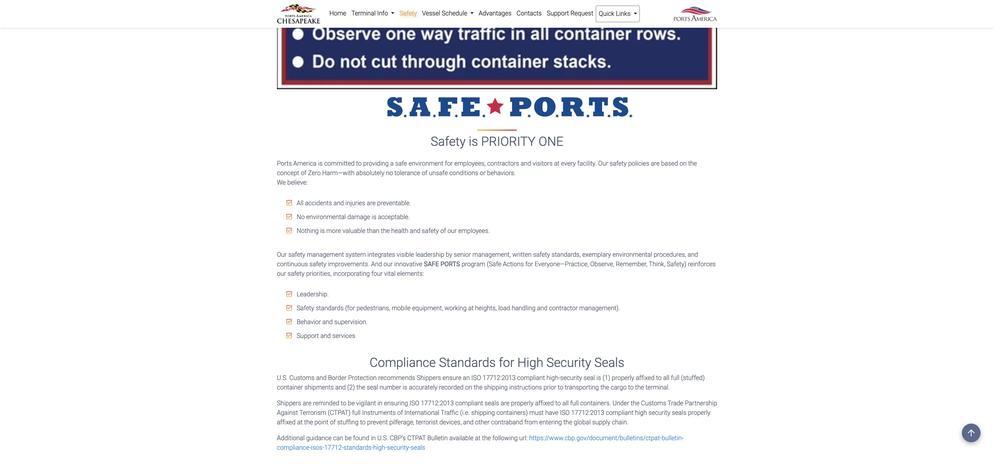 Task type: vqa. For each thing, say whether or not it's contained in the screenshot.
Container Number
no



Task type: describe. For each thing, give the bounding box(es) containing it.
and down behavior and supervision.
[[321, 333, 331, 340]]

check square image for behavior and supervision.
[[287, 319, 292, 325]]

otr driver terminal rules image
[[277, 0, 718, 89]]

container
[[277, 384, 303, 392]]

based
[[662, 160, 679, 167]]

support request link
[[545, 6, 596, 21]]

and right handling
[[537, 305, 548, 312]]

and left injuries
[[334, 200, 344, 207]]

(safe
[[487, 261, 502, 268]]

17712:2013 inside u.s. customs and border protection recommends shippers ensure an iso 17712:2013 compliant high-security seal is (1) properly affixed to all full (stuffed) container shipments and (2) the seal number is accurately recorded on the shipping instructions prior to transporting the cargo to the terminal.
[[483, 375, 516, 382]]

trade
[[668, 400, 684, 408]]

are up terrorism
[[303, 400, 312, 408]]

check square image for safety standards (for pedestrians, mobile equipment, working at heights, load handling and contractor management).
[[287, 305, 292, 312]]

from
[[525, 419, 538, 427]]

on inside u.s. customs and border protection recommends shippers ensure an iso 17712:2013 compliant high-security seal is (1) properly affixed to all full (stuffed) container shipments and (2) the seal number is accurately recorded on the shipping instructions prior to transporting the cargo to the terminal.
[[465, 384, 473, 392]]

management
[[307, 251, 344, 259]]

reminded
[[313, 400, 340, 408]]

program (safe actions for everyone—practice, observe,         remember, think, safety) reinforces our safety priorities, incorporating four vital elements:
[[277, 261, 716, 278]]

cargo
[[611, 384, 627, 392]]

recorded
[[439, 384, 464, 392]]

instructions
[[510, 384, 542, 392]]

damage
[[348, 213, 370, 221]]

mobile
[[392, 305, 411, 312]]

1 horizontal spatial seal
[[584, 375, 595, 382]]

behavior and supervision.
[[295, 319, 368, 326]]

of up by
[[441, 227, 446, 235]]

providing
[[363, 160, 389, 167]]

bulletin
[[428, 435, 448, 443]]

properly inside u.s. customs and border protection recommends shippers ensure an iso 17712:2013 compliant high-security seal is (1) properly affixed to all full (stuffed) container shipments and (2) the seal number is accurately recorded on the shipping instructions prior to transporting the cargo to the terminal.
[[612, 375, 635, 382]]

global
[[574, 419, 591, 427]]

1 vertical spatial full
[[571, 400, 579, 408]]

2 horizontal spatial seals
[[672, 410, 687, 417]]

the down terrorism
[[304, 419, 313, 427]]

of right point
[[330, 419, 336, 427]]

are right injuries
[[367, 200, 376, 207]]

and down border
[[336, 384, 346, 392]]

iso inside u.s. customs and border protection recommends shippers ensure an iso 17712:2013 compliant high-security seal is (1) properly affixed to all full (stuffed) container shipments and (2) the seal number is accurately recorded on the shipping instructions prior to transporting the cargo to the terminal.
[[472, 375, 481, 382]]

on inside ports america is committed to providing a safe environment for employees, contractors and visitors at every facility. our safety policies are based on the concept         of zero harm—with absolutely no tolerance of unsafe conditions or behaviors. we believe:
[[680, 160, 687, 167]]

acceptable.
[[378, 213, 410, 221]]

vessel schedule link
[[420, 6, 476, 21]]

for inside ports america is committed to providing a safe environment for employees, contractors and visitors at every facility. our safety policies are based on the concept         of zero harm—with absolutely no tolerance of unsafe conditions or behaviors. we believe:
[[445, 160, 453, 167]]

of up pilferage,
[[398, 410, 403, 417]]

is up than
[[372, 213, 377, 221]]

at right available
[[475, 435, 481, 443]]

no
[[297, 213, 305, 221]]

1 vertical spatial 17712:2013
[[421, 400, 454, 408]]

compliant inside u.s. customs and border protection recommends shippers ensure an iso 17712:2013 compliant high-security seal is (1) properly affixed to all full (stuffed) container shipments and (2) the seal number is accurately recorded on the shipping instructions prior to transporting the cargo to the terminal.
[[518, 375, 545, 382]]

injuries
[[346, 200, 366, 207]]

procedures,
[[654, 251, 687, 259]]

are inside ports america is committed to providing a safe environment for employees, contractors and visitors at every facility. our safety policies are based on the concept         of zero harm—with absolutely no tolerance of unsafe conditions or behaviors. we believe:
[[651, 160, 660, 167]]

1 vertical spatial be
[[345, 435, 352, 443]]

and
[[371, 261, 382, 268]]

america
[[294, 160, 317, 167]]

2 horizontal spatial 17712:2013
[[572, 410, 605, 417]]

all
[[297, 200, 304, 207]]

shipping inside u.s. customs and border protection recommends shippers ensure an iso 17712:2013 compliant high-security seal is (1) properly affixed to all full (stuffed) container shipments and (2) the seal number is accurately recorded on the shipping instructions prior to transporting the cargo to the terminal.
[[484, 384, 508, 392]]

safety for safety standards (for pedestrians, mobile equipment, working at heights, load handling and contractor management).
[[297, 305, 314, 312]]

https://www.cbp.gov/document/bulletins/ctpat-bulletin- compliance-isos-17712-standards-high-security-seals
[[277, 435, 684, 452]]

standards
[[439, 356, 496, 371]]

security
[[547, 356, 592, 371]]

our inside our safety management system integrates visible leadership by senior management, written safety standards,         exemplary environmental procedures, and continuous safety improvements. and our innovative
[[384, 261, 393, 268]]

url:
[[520, 435, 528, 443]]

nothing is more valuable than the health and safety of our employees.
[[295, 227, 490, 235]]

2 vertical spatial full
[[352, 410, 361, 417]]

prior
[[544, 384, 557, 392]]

are up containers)
[[501, 400, 510, 408]]

1 vertical spatial seal
[[367, 384, 378, 392]]

u.s. inside u.s. customs and border protection recommends shippers ensure an iso 17712:2013 compliant high-security seal is (1) properly affixed to all full (stuffed) container shipments and (2) the seal number is accurately recorded on the shipping instructions prior to transporting the cargo to the terminal.
[[277, 375, 288, 382]]

to up have
[[556, 400, 561, 408]]

2 vertical spatial iso
[[560, 410, 570, 417]]

the down protection
[[357, 384, 365, 392]]

ensure
[[443, 375, 462, 382]]

the up high
[[631, 400, 640, 408]]

against
[[277, 410, 298, 417]]

support for support request
[[547, 10, 569, 17]]

security-
[[387, 445, 411, 452]]

handling
[[512, 305, 536, 312]]

environmental inside our safety management system integrates visible leadership by senior management, written safety standards,         exemplary environmental procedures, and continuous safety improvements. and our innovative
[[613, 251, 653, 259]]

customs inside u.s. customs and border protection recommends shippers ensure an iso 17712:2013 compliant high-security seal is (1) properly affixed to all full (stuffed) container shipments and (2) the seal number is accurately recorded on the shipping instructions prior to transporting the cargo to the terminal.
[[290, 375, 315, 382]]

at inside shippers are reminded to be vigilant in ensuring iso 17712:2013 compliant seals are properly affixed to all full containers.  under the customs trade partnership against terrorism (ctpat) full instruments of international traffic (i.e. shipping containers) must have iso 17712:2013 compliant high security seals properly affixed at the point of stuffing to prevent pilferage, terrorist devices, and other contraband from entering the global supply chain.
[[297, 419, 303, 427]]

1 horizontal spatial seals
[[485, 400, 500, 408]]

shipping inside shippers are reminded to be vigilant in ensuring iso 17712:2013 compliant seals are properly affixed to all full containers.  under the customs trade partnership against terrorism (ctpat) full instruments of international traffic (i.e. shipping containers) must have iso 17712:2013 compliant high security seals properly affixed at the point of stuffing to prevent pilferage, terrorist devices, and other contraband from entering the global supply chain.
[[472, 410, 495, 417]]

vigilant
[[356, 400, 376, 408]]

all inside u.s. customs and border protection recommends shippers ensure an iso 17712:2013 compliant high-security seal is (1) properly affixed to all full (stuffed) container shipments and (2) the seal number is accurately recorded on the shipping instructions prior to transporting the cargo to the terminal.
[[664, 375, 670, 382]]

to right the prior
[[558, 384, 564, 392]]

contraband
[[491, 419, 523, 427]]

pilferage,
[[390, 419, 415, 427]]

safe ports
[[424, 261, 460, 268]]

contacts link
[[514, 6, 545, 21]]

safe
[[424, 261, 439, 268]]

accidents
[[305, 200, 332, 207]]

to up (ctpat)
[[341, 400, 347, 408]]

https://www.cbp.gov/document/bulletins/ctpat-bulletin- compliance-isos-17712-standards-high-security-seals link
[[277, 435, 684, 452]]

(stuffed)
[[681, 375, 705, 382]]

(1)
[[603, 375, 611, 382]]

the right than
[[381, 227, 390, 235]]

services
[[333, 333, 356, 340]]

recommends
[[379, 375, 415, 382]]

advantages link
[[476, 6, 514, 21]]

at inside ports america is committed to providing a safe environment for employees, contractors and visitors at every facility. our safety policies are based on the concept         of zero harm—with absolutely no tolerance of unsafe conditions or behaviors. we believe:
[[555, 160, 560, 167]]

(i.e.
[[460, 410, 470, 417]]

shippers inside shippers are reminded to be vigilant in ensuring iso 17712:2013 compliant seals are properly affixed to all full containers.  under the customs trade partnership against terrorism (ctpat) full instruments of international traffic (i.e. shipping containers) must have iso 17712:2013 compliant high security seals properly affixed at the point of stuffing to prevent pilferage, terrorist devices, and other contraband from entering the global supply chain.
[[277, 400, 301, 408]]

chain.
[[612, 419, 629, 427]]

high
[[636, 410, 647, 417]]

supervision.
[[335, 319, 368, 326]]

1 vertical spatial properly
[[511, 400, 534, 408]]

committed
[[324, 160, 355, 167]]

the down other
[[482, 435, 491, 443]]

reinforces
[[688, 261, 716, 268]]

safety up continuous
[[289, 251, 306, 259]]

go to top image
[[963, 424, 981, 443]]

integrates
[[368, 251, 395, 259]]

than
[[367, 227, 380, 235]]

2 vertical spatial affixed
[[277, 419, 296, 427]]

standards
[[316, 305, 344, 312]]

support and services
[[295, 333, 356, 340]]

standards,
[[552, 251, 581, 259]]

1 vertical spatial u.s.
[[378, 435, 389, 443]]

for inside program (safe actions for everyone—practice, observe,         remember, think, safety) reinforces our safety priorities, incorporating four vital elements:
[[526, 261, 534, 268]]

(for
[[345, 305, 355, 312]]

compliance-
[[277, 445, 311, 452]]

one
[[539, 134, 564, 149]]

support for support and services
[[297, 333, 319, 340]]

unsafe
[[429, 169, 448, 177]]

vessel
[[422, 10, 441, 17]]

conditions
[[450, 169, 479, 177]]

1 vertical spatial compliant
[[456, 400, 483, 408]]

and right health
[[410, 227, 421, 235]]

the left global
[[564, 419, 573, 427]]

traffic
[[441, 410, 459, 417]]

is inside ports america is committed to providing a safe environment for employees, contractors and visitors at every facility. our safety policies are based on the concept         of zero harm—with absolutely no tolerance of unsafe conditions or behaviors. we believe:
[[318, 160, 323, 167]]

safety for safety is priority one
[[431, 134, 466, 149]]

safety is priority one
[[431, 134, 564, 149]]

absolutely
[[356, 169, 385, 177]]

safety link
[[397, 6, 420, 21]]

prevent
[[367, 419, 388, 427]]

written
[[513, 251, 532, 259]]

incorporating
[[333, 270, 370, 278]]

of down environment
[[422, 169, 428, 177]]

following
[[493, 435, 518, 443]]

safety right "written"
[[533, 251, 550, 259]]

terminal.
[[646, 384, 670, 392]]

vital
[[384, 270, 396, 278]]

program
[[462, 261, 486, 268]]

our inside ports america is committed to providing a safe environment for employees, contractors and visitors at every facility. our safety policies are based on the concept         of zero harm—with absolutely no tolerance of unsafe conditions or behaviors. we believe:
[[599, 160, 609, 167]]

is left more
[[320, 227, 325, 235]]



Task type: locate. For each thing, give the bounding box(es) containing it.
devices,
[[440, 419, 462, 427]]

be inside shippers are reminded to be vigilant in ensuring iso 17712:2013 compliant seals are properly affixed to all full containers.  under the customs trade partnership against terrorism (ctpat) full instruments of international traffic (i.e. shipping containers) must have iso 17712:2013 compliant high security seals properly affixed at the point of stuffing to prevent pilferage, terrorist devices, and other contraband from entering the global supply chain.
[[348, 400, 355, 408]]

in up instruments
[[378, 400, 383, 408]]

properly up cargo
[[612, 375, 635, 382]]

customs inside shippers are reminded to be vigilant in ensuring iso 17712:2013 compliant seals are properly affixed to all full containers.  under the customs trade partnership against terrorism (ctpat) full instruments of international traffic (i.e. shipping containers) must have iso 17712:2013 compliant high security seals properly affixed at the point of stuffing to prevent pilferage, terrorist devices, and other contraband from entering the global supply chain.
[[642, 400, 667, 408]]

1 horizontal spatial u.s.
[[378, 435, 389, 443]]

(2)
[[348, 384, 355, 392]]

observe,
[[591, 261, 615, 268]]

2 horizontal spatial safety
[[431, 134, 466, 149]]

0 vertical spatial shipping
[[484, 384, 508, 392]]

2 check square image from the top
[[287, 291, 292, 298]]

terminal info link
[[349, 6, 397, 21]]

improvements.
[[328, 261, 370, 268]]

remember,
[[616, 261, 648, 268]]

security right high
[[649, 410, 671, 417]]

customs up "container"
[[290, 375, 315, 382]]

0 horizontal spatial safety
[[297, 305, 314, 312]]

at left heights,
[[468, 305, 474, 312]]

0 horizontal spatial properly
[[511, 400, 534, 408]]

check square image
[[287, 214, 292, 220], [287, 228, 292, 234]]

1 horizontal spatial support
[[547, 10, 569, 17]]

2 vertical spatial safety
[[297, 305, 314, 312]]

3 check square image from the top
[[287, 305, 292, 312]]

1 horizontal spatial safety
[[400, 10, 417, 17]]

check square image for support and services
[[287, 333, 292, 339]]

1 vertical spatial for
[[526, 261, 534, 268]]

0 horizontal spatial high-
[[374, 445, 387, 452]]

is
[[469, 134, 478, 149], [318, 160, 323, 167], [372, 213, 377, 221], [320, 227, 325, 235], [597, 375, 602, 382], [403, 384, 408, 392]]

the down (1)
[[601, 384, 610, 392]]

ports
[[441, 261, 460, 268]]

is up employees,
[[469, 134, 478, 149]]

preventable.
[[377, 200, 411, 207]]

properly down "partnership"
[[688, 410, 711, 417]]

an
[[463, 375, 470, 382]]

iso right an
[[472, 375, 481, 382]]

ports
[[277, 160, 292, 167]]

our
[[599, 160, 609, 167], [277, 251, 287, 259]]

more
[[327, 227, 341, 235]]

2 check square image from the top
[[287, 228, 292, 234]]

safety inside ports america is committed to providing a safe environment for employees, contractors and visitors at every facility. our safety policies are based on the concept         of zero harm—with absolutely no tolerance of unsafe conditions or behaviors. we believe:
[[610, 160, 627, 167]]

at down the against
[[297, 419, 303, 427]]

management).
[[580, 305, 620, 312]]

safety up priorities,
[[310, 261, 327, 268]]

tolerance
[[395, 169, 420, 177]]

quick links
[[599, 10, 633, 17]]

our
[[448, 227, 457, 235], [384, 261, 393, 268], [277, 270, 286, 278]]

safety up leadership
[[422, 227, 439, 235]]

our up continuous
[[277, 251, 287, 259]]

shipments
[[305, 384, 334, 392]]

0 vertical spatial affixed
[[636, 375, 655, 382]]

at left every
[[555, 160, 560, 167]]

1 vertical spatial our
[[384, 261, 393, 268]]

have
[[546, 410, 559, 417]]

1 horizontal spatial 17712:2013
[[483, 375, 516, 382]]

high- inside u.s. customs and border protection recommends shippers ensure an iso 17712:2013 compliant high-security seal is (1) properly affixed to all full (stuffed) container shipments and (2) the seal number is accurately recorded on the shipping instructions prior to transporting the cargo to the terminal.
[[547, 375, 561, 382]]

https://www.cbp.gov/document/bulletins/ctpat-
[[530, 435, 662, 443]]

safety inside program (safe actions for everyone—practice, observe,         remember, think, safety) reinforces our safety priorities, incorporating four vital elements:
[[288, 270, 305, 278]]

shippers are reminded to be vigilant in ensuring iso 17712:2013 compliant seals are properly affixed to all full containers.  under the customs trade partnership against terrorism (ctpat) full instruments of international traffic (i.e. shipping containers) must have iso 17712:2013 compliant high security seals properly affixed at the point of stuffing to prevent pilferage, terrorist devices, and other contraband from entering the global supply chain.
[[277, 400, 718, 427]]

is up zero
[[318, 160, 323, 167]]

transporting
[[565, 384, 599, 392]]

to right cargo
[[629, 384, 634, 392]]

shipping down compliance standards for high security seals
[[484, 384, 508, 392]]

and down standards
[[323, 319, 333, 326]]

continuous
[[277, 261, 308, 268]]

check square image
[[287, 200, 292, 206], [287, 291, 292, 298], [287, 305, 292, 312], [287, 319, 292, 325], [287, 333, 292, 339]]

0 horizontal spatial security
[[561, 375, 582, 382]]

1 vertical spatial shippers
[[277, 400, 301, 408]]

shippers
[[417, 375, 441, 382], [277, 400, 301, 408]]

shippers inside u.s. customs and border protection recommends shippers ensure an iso 17712:2013 compliant high-security seal is (1) properly affixed to all full (stuffed) container shipments and (2) the seal number is accurately recorded on the shipping instructions prior to transporting the cargo to the terminal.
[[417, 375, 441, 382]]

and down (i.e.
[[463, 419, 474, 427]]

supply
[[593, 419, 611, 427]]

nothing
[[297, 227, 319, 235]]

seal down protection
[[367, 384, 378, 392]]

quick
[[599, 10, 615, 17]]

in
[[378, 400, 383, 408], [371, 435, 376, 443]]

1 vertical spatial in
[[371, 435, 376, 443]]

1 horizontal spatial all
[[664, 375, 670, 382]]

ctpat
[[408, 435, 426, 443]]

customs up high
[[642, 400, 667, 408]]

0 vertical spatial all
[[664, 375, 670, 382]]

and inside shippers are reminded to be vigilant in ensuring iso 17712:2013 compliant seals are properly affixed to all full containers.  under the customs trade partnership against terrorism (ctpat) full instruments of international traffic (i.e. shipping containers) must have iso 17712:2013 compliant high security seals properly affixed at the point of stuffing to prevent pilferage, terrorist devices, and other contraband from entering the global supply chain.
[[463, 419, 474, 427]]

the inside ports america is committed to providing a safe environment for employees, contractors and visitors at every facility. our safety policies are based on the concept         of zero harm—with absolutely no tolerance of unsafe conditions or behaviors. we believe:
[[689, 160, 698, 167]]

4 check square image from the top
[[287, 319, 292, 325]]

environmental up more
[[306, 213, 346, 221]]

check square image for leadership.
[[287, 291, 292, 298]]

full inside u.s. customs and border protection recommends shippers ensure an iso 17712:2013 compliant high-security seal is (1) properly affixed to all full (stuffed) container shipments and (2) the seal number is accurately recorded on the shipping instructions prior to transporting the cargo to the terminal.
[[671, 375, 680, 382]]

and inside ports america is committed to providing a safe environment for employees, contractors and visitors at every facility. our safety policies are based on the concept         of zero harm—with absolutely no tolerance of unsafe conditions or behaviors. we believe:
[[521, 160, 531, 167]]

guidance
[[306, 435, 332, 443]]

leadership
[[416, 251, 445, 259]]

available
[[450, 435, 474, 443]]

0 vertical spatial shippers
[[417, 375, 441, 382]]

entering
[[540, 419, 562, 427]]

safety left policies
[[610, 160, 627, 167]]

1 horizontal spatial customs
[[642, 400, 667, 408]]

0 horizontal spatial for
[[445, 160, 453, 167]]

shippers up the against
[[277, 400, 301, 408]]

believe:
[[287, 179, 308, 186]]

0 horizontal spatial iso
[[410, 400, 420, 408]]

2 horizontal spatial for
[[526, 261, 534, 268]]

0 horizontal spatial seal
[[367, 384, 378, 392]]

our up the vital
[[384, 261, 393, 268]]

properly
[[612, 375, 635, 382], [511, 400, 534, 408], [688, 410, 711, 417]]

all accidents and injuries are preventable.
[[295, 200, 411, 207]]

or
[[480, 169, 486, 177]]

check square image for all accidents and injuries are preventable.
[[287, 200, 292, 206]]

5 check square image from the top
[[287, 333, 292, 339]]

links
[[616, 10, 631, 17]]

u.s. up "container"
[[277, 375, 288, 382]]

compliant up (i.e.
[[456, 400, 483, 408]]

and left visitors
[[521, 160, 531, 167]]

affixed up terminal.
[[636, 375, 655, 382]]

1 vertical spatial environmental
[[613, 251, 653, 259]]

on
[[680, 160, 687, 167], [465, 384, 473, 392]]

ports america is committed to providing a safe environment for employees, contractors and visitors at every facility. our safety policies are based on the concept         of zero harm—with absolutely no tolerance of unsafe conditions or behaviors. we believe:
[[277, 160, 698, 186]]

iso right have
[[560, 410, 570, 417]]

full down transporting
[[571, 400, 579, 408]]

high- up the prior
[[547, 375, 561, 382]]

1 horizontal spatial security
[[649, 410, 671, 417]]

1 horizontal spatial high-
[[547, 375, 561, 382]]

all inside shippers are reminded to be vigilant in ensuring iso 17712:2013 compliant seals are properly affixed to all full containers.  under the customs trade partnership against terrorism (ctpat) full instruments of international traffic (i.e. shipping containers) must have iso 17712:2013 compliant high security seals properly affixed at the point of stuffing to prevent pilferage, terrorist devices, and other contraband from entering the global supply chain.
[[563, 400, 569, 408]]

are left based
[[651, 160, 660, 167]]

international
[[405, 410, 440, 417]]

check square image left no
[[287, 214, 292, 220]]

schedule
[[442, 10, 468, 17]]

0 vertical spatial on
[[680, 160, 687, 167]]

shipping up other
[[472, 410, 495, 417]]

and
[[521, 160, 531, 167], [334, 200, 344, 207], [410, 227, 421, 235], [688, 251, 699, 259], [537, 305, 548, 312], [323, 319, 333, 326], [321, 333, 331, 340], [316, 375, 327, 382], [336, 384, 346, 392], [463, 419, 474, 427]]

leadership.
[[295, 291, 329, 298]]

0 vertical spatial safety
[[400, 10, 417, 17]]

0 vertical spatial seals
[[485, 400, 500, 408]]

be left vigilant
[[348, 400, 355, 408]]

safety left vessel
[[400, 10, 417, 17]]

policies
[[629, 160, 650, 167]]

in inside shippers are reminded to be vigilant in ensuring iso 17712:2013 compliant seals are properly affixed to all full containers.  under the customs trade partnership against terrorism (ctpat) full instruments of international traffic (i.e. shipping containers) must have iso 17712:2013 compliant high security seals properly affixed at the point of stuffing to prevent pilferage, terrorist devices, and other contraband from entering the global supply chain.
[[378, 400, 383, 408]]

to up terminal.
[[657, 375, 662, 382]]

1 vertical spatial security
[[649, 410, 671, 417]]

on down an
[[465, 384, 473, 392]]

security inside shippers are reminded to be vigilant in ensuring iso 17712:2013 compliant seals are properly affixed to all full containers.  under the customs trade partnership against terrorism (ctpat) full instruments of international traffic (i.e. shipping containers) must have iso 17712:2013 compliant high security seals properly affixed at the point of stuffing to prevent pilferage, terrorist devices, and other contraband from entering the global supply chain.
[[649, 410, 671, 417]]

0 vertical spatial customs
[[290, 375, 315, 382]]

our inside our safety management system integrates visible leadership by senior management, written safety standards,         exemplary environmental procedures, and continuous safety improvements. and our innovative
[[277, 251, 287, 259]]

1 vertical spatial affixed
[[535, 400, 554, 408]]

0 vertical spatial support
[[547, 10, 569, 17]]

safety)
[[667, 261, 687, 268]]

check square image for no environmental damage is acceptable.
[[287, 214, 292, 220]]

our left employees.
[[448, 227, 457, 235]]

other
[[475, 419, 490, 427]]

to left prevent
[[360, 419, 366, 427]]

1 horizontal spatial compliant
[[518, 375, 545, 382]]

our down continuous
[[277, 270, 286, 278]]

0 vertical spatial high-
[[547, 375, 561, 382]]

seal
[[584, 375, 595, 382], [367, 384, 378, 392]]

safety
[[610, 160, 627, 167], [422, 227, 439, 235], [289, 251, 306, 259], [533, 251, 550, 259], [310, 261, 327, 268], [288, 270, 305, 278]]

1 vertical spatial iso
[[410, 400, 420, 408]]

is left (1)
[[597, 375, 602, 382]]

0 horizontal spatial customs
[[290, 375, 315, 382]]

17712-
[[324, 445, 344, 452]]

of down america on the top
[[301, 169, 307, 177]]

2 vertical spatial compliant
[[606, 410, 634, 417]]

0 horizontal spatial seals
[[411, 445, 425, 452]]

compliant up the chain.
[[606, 410, 634, 417]]

shippers up "accurately"
[[417, 375, 441, 382]]

0 horizontal spatial our
[[277, 251, 287, 259]]

all up terminal.
[[664, 375, 670, 382]]

1 vertical spatial customs
[[642, 400, 667, 408]]

number
[[380, 384, 401, 392]]

seals down trade
[[672, 410, 687, 417]]

full up stuffing
[[352, 410, 361, 417]]

0 horizontal spatial 17712:2013
[[421, 400, 454, 408]]

0 horizontal spatial support
[[297, 333, 319, 340]]

support down behavior
[[297, 333, 319, 340]]

2 horizontal spatial affixed
[[636, 375, 655, 382]]

for down "written"
[[526, 261, 534, 268]]

1 vertical spatial our
[[277, 251, 287, 259]]

1 horizontal spatial our
[[599, 160, 609, 167]]

for up unsafe
[[445, 160, 453, 167]]

2 horizontal spatial properly
[[688, 410, 711, 417]]

safety up behavior
[[297, 305, 314, 312]]

vessel schedule
[[422, 10, 469, 17]]

compliance
[[370, 356, 436, 371]]

0 horizontal spatial shippers
[[277, 400, 301, 408]]

0 vertical spatial for
[[445, 160, 453, 167]]

2 vertical spatial for
[[499, 356, 515, 371]]

be right can
[[345, 435, 352, 443]]

security inside u.s. customs and border protection recommends shippers ensure an iso 17712:2013 compliant high-security seal is (1) properly affixed to all full (stuffed) container shipments and (2) the seal number is accurately recorded on the shipping instructions prior to transporting the cargo to the terminal.
[[561, 375, 582, 382]]

ensuring
[[384, 400, 408, 408]]

u.s. left cbp's
[[378, 435, 389, 443]]

and up shipments
[[316, 375, 327, 382]]

support left "request" in the top right of the page
[[547, 10, 569, 17]]

1 vertical spatial support
[[297, 333, 319, 340]]

employees.
[[459, 227, 490, 235]]

quick links link
[[596, 6, 640, 22]]

no
[[386, 169, 393, 177]]

2 horizontal spatial compliant
[[606, 410, 634, 417]]

safe
[[396, 160, 407, 167]]

0 vertical spatial 17712:2013
[[483, 375, 516, 382]]

1 horizontal spatial full
[[571, 400, 579, 408]]

additional guidance can be found in u.s. cbp's ctpat bulletin available at the following url:
[[277, 435, 530, 443]]

seals down u.s. customs and border protection recommends shippers ensure an iso 17712:2013 compliant high-security seal is (1) properly affixed to all full (stuffed) container shipments and (2) the seal number is accurately recorded on the shipping instructions prior to transporting the cargo to the terminal.
[[485, 400, 500, 408]]

1 horizontal spatial environmental
[[613, 251, 653, 259]]

u.s. customs and border protection recommends shippers ensure an iso 17712:2013 compliant high-security seal is (1) properly affixed to all full (stuffed) container shipments and (2) the seal number is accurately recorded on the shipping instructions prior to transporting the cargo to the terminal.
[[277, 375, 705, 392]]

be
[[348, 400, 355, 408], [345, 435, 352, 443]]

the right based
[[689, 160, 698, 167]]

1 vertical spatial shipping
[[472, 410, 495, 417]]

our safety management system integrates visible leadership by senior management, written safety standards,         exemplary environmental procedures, and continuous safety improvements. and our innovative
[[277, 251, 699, 268]]

1 vertical spatial on
[[465, 384, 473, 392]]

1 horizontal spatial for
[[499, 356, 515, 371]]

2 vertical spatial our
[[277, 270, 286, 278]]

1 vertical spatial safety
[[431, 134, 466, 149]]

of
[[301, 169, 307, 177], [422, 169, 428, 177], [441, 227, 446, 235], [398, 410, 403, 417], [330, 419, 336, 427]]

1 horizontal spatial affixed
[[535, 400, 554, 408]]

our for safety
[[277, 270, 286, 278]]

0 horizontal spatial full
[[352, 410, 361, 417]]

1 horizontal spatial properly
[[612, 375, 635, 382]]

high- inside the 'https://www.cbp.gov/document/bulletins/ctpat-bulletin- compliance-isos-17712-standards-high-security-seals'
[[374, 445, 387, 452]]

1 horizontal spatial in
[[378, 400, 383, 408]]

for left the 'high'
[[499, 356, 515, 371]]

we
[[277, 179, 286, 186]]

compliant
[[518, 375, 545, 382], [456, 400, 483, 408], [606, 410, 634, 417]]

the right recorded
[[474, 384, 483, 392]]

1 vertical spatial high-
[[374, 445, 387, 452]]

1 horizontal spatial shippers
[[417, 375, 441, 382]]

1 check square image from the top
[[287, 200, 292, 206]]

compliant up the instructions
[[518, 375, 545, 382]]

0 vertical spatial u.s.
[[277, 375, 288, 382]]

on right based
[[680, 160, 687, 167]]

the left terminal.
[[636, 384, 644, 392]]

2 horizontal spatial full
[[671, 375, 680, 382]]

affixed inside u.s. customs and border protection recommends shippers ensure an iso 17712:2013 compliant high-security seal is (1) properly affixed to all full (stuffed) container shipments and (2) the seal number is accurately recorded on the shipping instructions prior to transporting the cargo to the terminal.
[[636, 375, 655, 382]]

to up the absolutely
[[356, 160, 362, 167]]

can
[[333, 435, 344, 443]]

17712:2013 up global
[[572, 410, 605, 417]]

zero
[[308, 169, 321, 177]]

safety up employees,
[[431, 134, 466, 149]]

and up reinforces
[[688, 251, 699, 259]]

2 vertical spatial 17712:2013
[[572, 410, 605, 417]]

terrorism
[[300, 410, 327, 417]]

0 horizontal spatial environmental
[[306, 213, 346, 221]]

17712:2013 down compliance standards for high security seals
[[483, 375, 516, 382]]

cbp's
[[390, 435, 406, 443]]

our for employees.
[[448, 227, 457, 235]]

safety for safety
[[400, 10, 417, 17]]

management,
[[473, 251, 511, 259]]

and inside our safety management system integrates visible leadership by senior management, written safety standards,         exemplary environmental procedures, and continuous safety improvements. and our innovative
[[688, 251, 699, 259]]

0 horizontal spatial u.s.
[[277, 375, 288, 382]]

2 vertical spatial seals
[[411, 445, 425, 452]]

safety down continuous
[[288, 270, 305, 278]]

to inside ports america is committed to providing a safe environment for employees, contractors and visitors at every facility. our safety policies are based on the concept         of zero harm—with absolutely no tolerance of unsafe conditions or behaviors. we believe:
[[356, 160, 362, 167]]

pedestrians,
[[357, 305, 391, 312]]

0 horizontal spatial all
[[563, 400, 569, 408]]

0 horizontal spatial in
[[371, 435, 376, 443]]

seals down ctpat
[[411, 445, 425, 452]]

is down recommends
[[403, 384, 408, 392]]

full
[[671, 375, 680, 382], [571, 400, 579, 408], [352, 410, 361, 417]]

actions
[[503, 261, 524, 268]]

every
[[562, 160, 576, 167]]

full left (stuffed)
[[671, 375, 680, 382]]

0 horizontal spatial compliant
[[456, 400, 483, 408]]

no environmental damage is acceptable.
[[295, 213, 410, 221]]

0 vertical spatial be
[[348, 400, 355, 408]]

0 vertical spatial our
[[448, 227, 457, 235]]

seal up transporting
[[584, 375, 595, 382]]

1 horizontal spatial our
[[384, 261, 393, 268]]

0 horizontal spatial on
[[465, 384, 473, 392]]

visitors
[[533, 160, 553, 167]]

1 check square image from the top
[[287, 214, 292, 220]]

our inside program (safe actions for everyone—practice, observe,         remember, think, safety) reinforces our safety priorities, incorporating four vital elements:
[[277, 270, 286, 278]]

contacts
[[517, 10, 542, 17]]

0 horizontal spatial affixed
[[277, 419, 296, 427]]

in right found
[[371, 435, 376, 443]]

17712:2013 up traffic
[[421, 400, 454, 408]]

home link
[[327, 6, 349, 21]]

1 vertical spatial all
[[563, 400, 569, 408]]

everyone—practice,
[[535, 261, 589, 268]]

2 horizontal spatial iso
[[560, 410, 570, 417]]

seals inside the 'https://www.cbp.gov/document/bulletins/ctpat-bulletin- compliance-isos-17712-standards-high-security-seals'
[[411, 445, 425, 452]]

high- down 'additional guidance can be found in u.s. cbp's ctpat bulletin available at the following url:'
[[374, 445, 387, 452]]

0 vertical spatial environmental
[[306, 213, 346, 221]]

2 horizontal spatial our
[[448, 227, 457, 235]]

1 horizontal spatial on
[[680, 160, 687, 167]]

a
[[391, 160, 394, 167]]

support inside 'link'
[[547, 10, 569, 17]]

0 horizontal spatial our
[[277, 270, 286, 278]]

safety
[[400, 10, 417, 17], [431, 134, 466, 149], [297, 305, 314, 312]]

affixed up have
[[535, 400, 554, 408]]

iso up international
[[410, 400, 420, 408]]

check square image for nothing is more valuable than the health and safety of our employees.
[[287, 228, 292, 234]]

0 vertical spatial seal
[[584, 375, 595, 382]]



